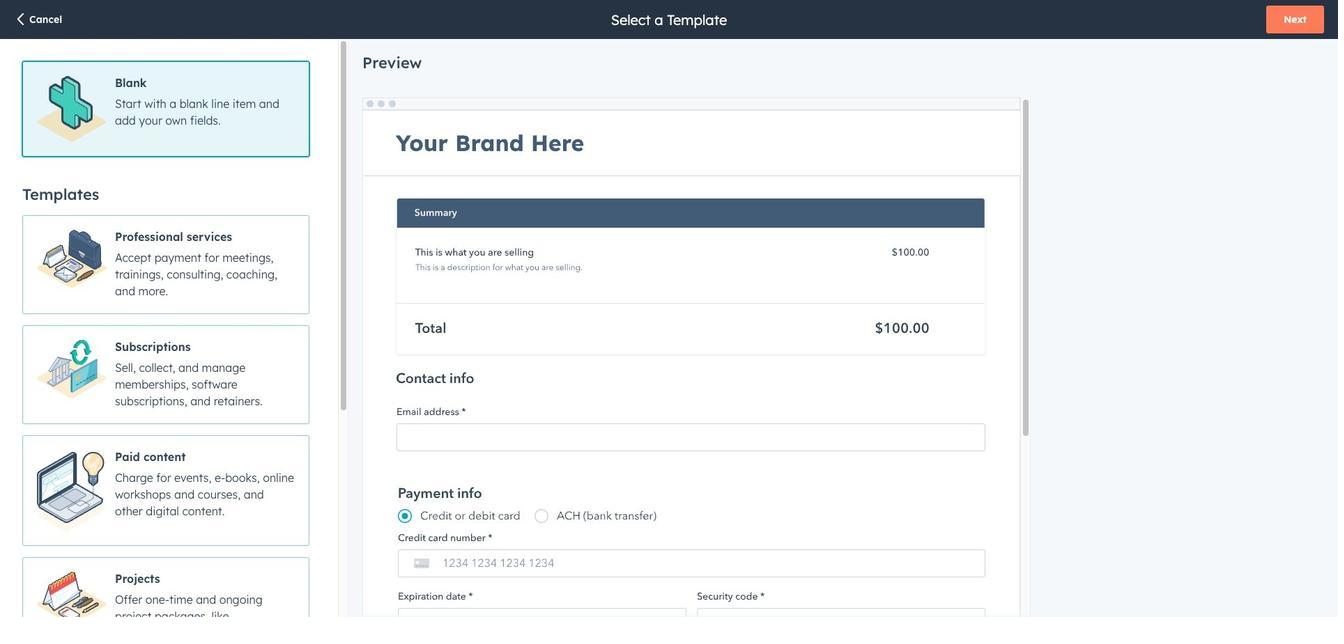 Task type: describe. For each thing, give the bounding box(es) containing it.
Search HubSpot search field
[[1132, 29, 1289, 53]]



Task type: locate. For each thing, give the bounding box(es) containing it.
dialog
[[0, 0, 1338, 617]]

None checkbox
[[22, 215, 309, 314], [22, 435, 309, 547], [22, 558, 309, 617], [22, 215, 309, 314], [22, 435, 309, 547], [22, 558, 309, 617]]

None checkbox
[[22, 61, 309, 157], [22, 325, 309, 424], [22, 61, 309, 157], [22, 325, 309, 424]]



Task type: vqa. For each thing, say whether or not it's contained in the screenshot.
checkbox
yes



